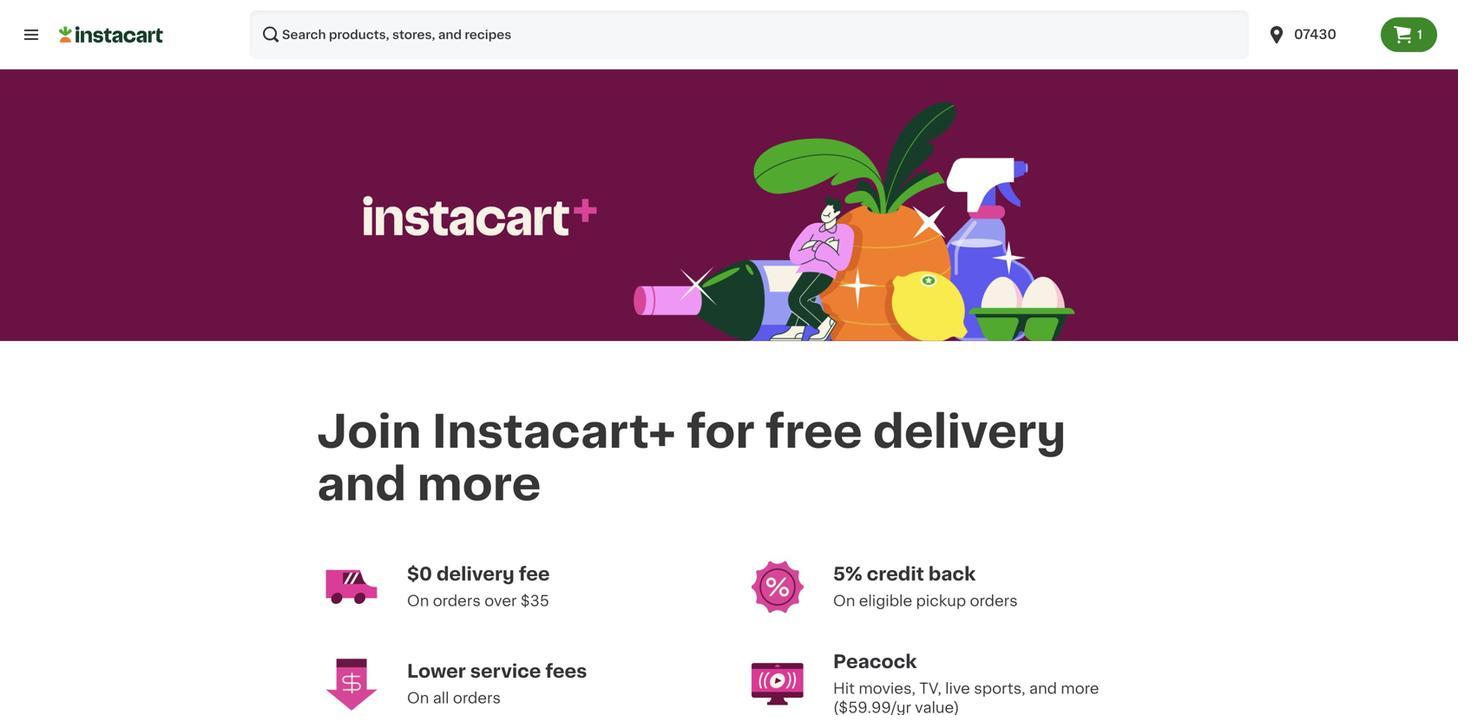 Task type: locate. For each thing, give the bounding box(es) containing it.
Search field
[[250, 10, 1249, 59]]

on eligible pickup orders
[[833, 594, 1018, 609]]

and for join instacart+ for free delivery and more
[[317, 462, 407, 507]]

and for hit movies, tv, live sports, and more ($59.99/yr value)
[[1030, 682, 1057, 696]]

orders down $0 delivery fee
[[433, 594, 481, 609]]

delivery
[[873, 410, 1067, 454], [437, 565, 515, 583]]

1 horizontal spatial more
[[1061, 682, 1099, 696]]

eligible
[[859, 594, 913, 609]]

on left all
[[407, 691, 429, 706]]

sports,
[[974, 682, 1026, 696]]

($59.99/yr
[[833, 701, 911, 715]]

and down join on the left bottom
[[317, 462, 407, 507]]

all
[[433, 691, 449, 706]]

0 horizontal spatial delivery
[[437, 565, 515, 583]]

and inside hit movies, tv, live sports, and more ($59.99/yr value)
[[1030, 682, 1057, 696]]

credit
[[867, 565, 924, 583]]

and
[[317, 462, 407, 507], [1030, 682, 1057, 696]]

tv,
[[920, 682, 942, 696]]

back
[[929, 565, 976, 583]]

on
[[407, 594, 429, 609], [833, 594, 855, 609], [407, 691, 429, 706]]

5% credit back
[[833, 565, 976, 583]]

0 horizontal spatial more
[[417, 462, 541, 507]]

5%
[[833, 565, 863, 583]]

07430 button
[[1256, 10, 1381, 59], [1267, 10, 1371, 59]]

0 vertical spatial more
[[417, 462, 541, 507]]

more inside join instacart+ for free delivery and more
[[417, 462, 541, 507]]

on for $0 delivery fee
[[407, 594, 429, 609]]

on down 5%
[[833, 594, 855, 609]]

1 vertical spatial and
[[1030, 682, 1057, 696]]

over
[[485, 594, 517, 609]]

None search field
[[250, 10, 1249, 59]]

0 horizontal spatial and
[[317, 462, 407, 507]]

1
[[1418, 29, 1423, 41]]

on down the $0
[[407, 594, 429, 609]]

2 07430 button from the left
[[1267, 10, 1371, 59]]

and right "sports," at the bottom right
[[1030, 682, 1057, 696]]

1 vertical spatial more
[[1061, 682, 1099, 696]]

1 horizontal spatial and
[[1030, 682, 1057, 696]]

and inside join instacart+ for free delivery and more
[[317, 462, 407, 507]]

more inside hit movies, tv, live sports, and more ($59.99/yr value)
[[1061, 682, 1099, 696]]

orders
[[433, 594, 481, 609], [970, 594, 1018, 609], [453, 691, 501, 706]]

join
[[317, 410, 422, 454]]

0 vertical spatial and
[[317, 462, 407, 507]]

on orders over $35
[[407, 594, 549, 609]]

0 vertical spatial delivery
[[873, 410, 1067, 454]]

1 horizontal spatial delivery
[[873, 410, 1067, 454]]

on all orders
[[407, 691, 501, 706]]

more
[[417, 462, 541, 507], [1061, 682, 1099, 696]]



Task type: describe. For each thing, give the bounding box(es) containing it.
orders down back
[[970, 594, 1018, 609]]

lower service fees
[[407, 662, 587, 681]]

instacart plus image
[[363, 196, 597, 236]]

more for hit movies, tv, live sports, and more ($59.99/yr value)
[[1061, 682, 1099, 696]]

on for lower service fees
[[407, 691, 429, 706]]

hit
[[833, 682, 855, 696]]

fee
[[519, 565, 550, 583]]

for
[[687, 410, 755, 454]]

$0 delivery fee
[[407, 565, 550, 583]]

1 vertical spatial delivery
[[437, 565, 515, 583]]

$35
[[521, 594, 549, 609]]

delivery inside join instacart+ for free delivery and more
[[873, 410, 1067, 454]]

more for join instacart+ for free delivery and more
[[417, 462, 541, 507]]

1 button
[[1381, 17, 1438, 52]]

hit movies, tv, live sports, and more ($59.99/yr value)
[[833, 682, 1103, 715]]

peacock
[[833, 653, 917, 671]]

service
[[470, 662, 541, 681]]

lower
[[407, 662, 466, 681]]

07430
[[1294, 28, 1337, 41]]

fees
[[545, 662, 587, 681]]

on for 5% credit back
[[833, 594, 855, 609]]

1 07430 button from the left
[[1256, 10, 1381, 59]]

live
[[946, 682, 970, 696]]

orders down lower service fees
[[453, 691, 501, 706]]

pickup
[[916, 594, 966, 609]]

join instacart+ for free delivery and more
[[317, 410, 1077, 507]]

instacart+
[[432, 410, 676, 454]]

value)
[[915, 701, 960, 715]]

$0
[[407, 565, 432, 583]]

free
[[766, 410, 863, 454]]

movies,
[[859, 682, 916, 696]]

instacart logo image
[[59, 24, 163, 45]]



Task type: vqa. For each thing, say whether or not it's contained in the screenshot.
Whitening to the middle
no



